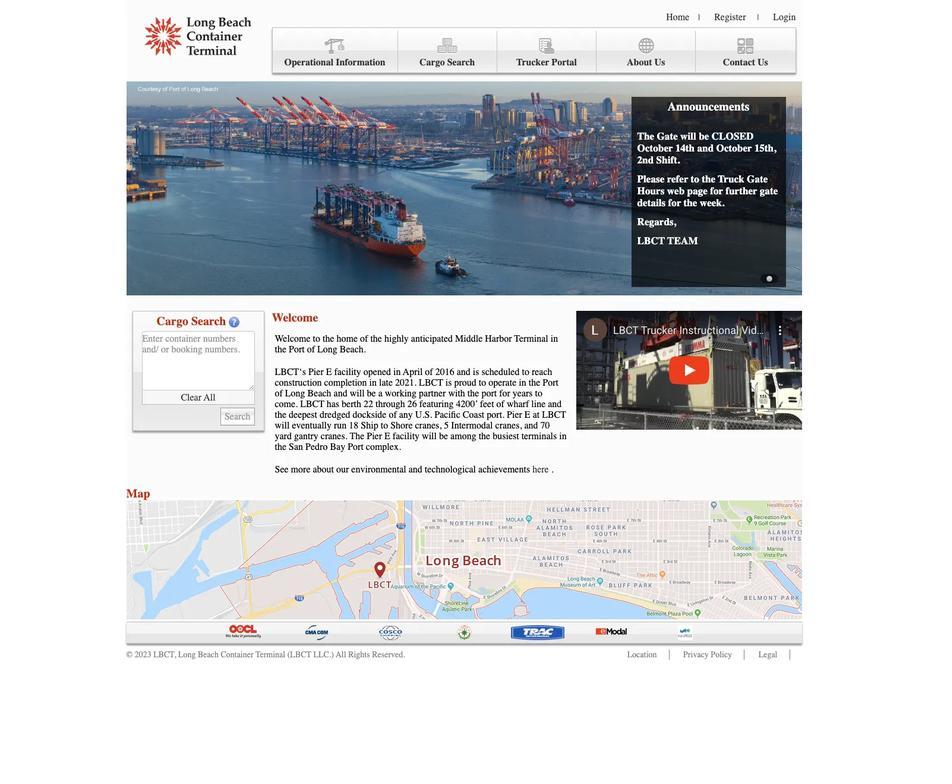 Task type: locate. For each thing, give the bounding box(es) containing it.
and up 'dredged'
[[334, 388, 348, 399]]

pier right port.
[[507, 410, 522, 420]]

all
[[204, 392, 216, 403], [336, 650, 346, 660]]

2 horizontal spatial pier
[[507, 410, 522, 420]]

of down lbct's
[[275, 388, 283, 399]]

bay
[[330, 442, 345, 452]]

scheduled
[[482, 367, 520, 377]]

2016
[[435, 367, 455, 377]]

0 vertical spatial the
[[637, 130, 655, 142]]

0 vertical spatial cargo search
[[420, 57, 475, 68]]

2nd
[[637, 154, 654, 166]]

1 vertical spatial all
[[336, 650, 346, 660]]

1 horizontal spatial the
[[637, 130, 655, 142]]

0 vertical spatial port
[[289, 344, 305, 355]]

for right page
[[710, 185, 723, 197]]

to
[[691, 173, 700, 185], [313, 333, 320, 344], [522, 367, 530, 377], [479, 377, 486, 388], [535, 388, 543, 399], [381, 420, 388, 431]]

0 horizontal spatial search
[[191, 314, 226, 328]]

and left the technological
[[409, 464, 423, 475]]

1 horizontal spatial all
[[336, 650, 346, 660]]

terminal inside welcome to the home of the highly anticipated middle harbor terminal in the port of long beach.
[[514, 333, 548, 344]]

terminal left (lbct
[[256, 650, 285, 660]]

will down come.
[[275, 420, 290, 431]]

please
[[637, 173, 665, 185]]

anticipated
[[411, 333, 453, 344]]

1 horizontal spatial terminal
[[514, 333, 548, 344]]

the left port
[[468, 388, 479, 399]]

cargo
[[420, 57, 445, 68], [157, 314, 188, 328]]

cranes, down 'wharf' on the right bottom of the page
[[495, 420, 522, 431]]

70
[[541, 420, 550, 431]]

refer
[[667, 173, 689, 185]]

2 horizontal spatial long
[[317, 344, 338, 355]]

the left home
[[323, 333, 334, 344]]

location
[[628, 650, 657, 660]]

long left beach.
[[317, 344, 338, 355]]

operational information link
[[273, 31, 398, 73]]

will down announcements
[[681, 130, 697, 142]]

to right refer
[[691, 173, 700, 185]]

1 horizontal spatial us
[[758, 57, 768, 68]]

see more about our environmental and technological achievements here .
[[275, 464, 554, 475]]

and
[[457, 367, 471, 377], [334, 388, 348, 399], [548, 399, 562, 410], [524, 420, 538, 431], [409, 464, 423, 475]]

0 vertical spatial all
[[204, 392, 216, 403]]

port up line
[[543, 377, 559, 388]]

1 vertical spatial cargo
[[157, 314, 188, 328]]

1 horizontal spatial pier
[[367, 431, 382, 442]]

1 horizontal spatial beach
[[308, 388, 331, 399]]

all right clear
[[204, 392, 216, 403]]

in
[[551, 333, 558, 344], [393, 367, 401, 377], [369, 377, 377, 388], [519, 377, 526, 388], [559, 431, 567, 442]]

e left shore
[[385, 431, 390, 442]]

0 horizontal spatial pier
[[308, 367, 324, 377]]

legal link
[[759, 650, 778, 660]]

0 horizontal spatial gate
[[657, 130, 678, 142]]

is
[[473, 367, 479, 377], [446, 377, 452, 388]]

terminal
[[514, 333, 548, 344], [256, 650, 285, 660]]

trucker portal link
[[497, 31, 597, 73]]

be left among
[[439, 431, 448, 442]]

1 us from the left
[[655, 57, 665, 68]]

lbct left has
[[300, 399, 324, 410]]

completion
[[324, 377, 367, 388]]

dredged
[[320, 410, 350, 420]]

e left at
[[525, 410, 531, 420]]

to right years
[[535, 388, 543, 399]]

1 vertical spatial the
[[350, 431, 365, 442]]

the up lbct's
[[275, 344, 287, 355]]

0 horizontal spatial cargo
[[157, 314, 188, 328]]

the left san
[[275, 442, 287, 452]]

1 october from the left
[[637, 142, 673, 154]]

2 horizontal spatial port
[[543, 377, 559, 388]]

0 vertical spatial be
[[699, 130, 709, 142]]

1 horizontal spatial |
[[758, 12, 759, 23]]

through
[[376, 399, 405, 410]]

beach left 'container'
[[198, 650, 219, 660]]

highly
[[385, 333, 409, 344]]

1 vertical spatial terminal
[[256, 650, 285, 660]]

san
[[289, 442, 303, 452]]

of
[[360, 333, 368, 344], [307, 344, 315, 355], [425, 367, 433, 377], [275, 388, 283, 399], [497, 399, 505, 410], [389, 410, 397, 420]]

the
[[637, 130, 655, 142], [350, 431, 365, 442]]

long right lbct,
[[178, 650, 196, 660]]

in left late
[[369, 377, 377, 388]]

1 vertical spatial facility
[[393, 431, 420, 442]]

1 vertical spatial gate
[[747, 173, 768, 185]]

14th and
[[676, 142, 714, 154]]

0 vertical spatial long
[[317, 344, 338, 355]]

4200'
[[456, 399, 478, 410]]

1 vertical spatial long
[[285, 388, 305, 399]]

0 horizontal spatial cranes,
[[415, 420, 442, 431]]

© 2023 lbct, long beach container terminal (lbct llc.) all rights reserved.
[[126, 650, 405, 660]]

2 vertical spatial pier
[[367, 431, 382, 442]]

gate inside please refer to the truck gate hours web page for further gate details for the week.
[[747, 173, 768, 185]]

be
[[699, 130, 709, 142], [367, 388, 376, 399], [439, 431, 448, 442]]

of right home
[[360, 333, 368, 344]]

0 horizontal spatial october
[[637, 142, 673, 154]]

1 vertical spatial pier
[[507, 410, 522, 420]]

menu bar
[[272, 27, 796, 73]]

0 horizontal spatial e
[[326, 367, 332, 377]]

and left 70
[[524, 420, 538, 431]]

1 horizontal spatial port
[[348, 442, 364, 452]]

facility down beach.
[[334, 367, 361, 377]]

in right operate
[[519, 377, 526, 388]]

is left the proud
[[446, 377, 452, 388]]

1 horizontal spatial search
[[447, 57, 475, 68]]

the up 2nd
[[637, 130, 655, 142]]

the inside lbct's pier e facility opened in april of 2016 and is scheduled to reach construction completion in late 2021.  lbct is proud to operate in the port of long beach and will be a working partner with the port for years to come.  lbct has berth 22 through 26 featuring 4200' feet of wharf line and the deepest dredged dockside of any u.s. pacific coast port. pier e at lbct will eventually run 18 ship to shore cranes, 5 intermodal cranes, and 70 yard gantry cranes. the pier e facility will be among the busiest terminals in the san pedro bay port complex.
[[350, 431, 365, 442]]

portal
[[552, 57, 577, 68]]

in up reach in the top of the page
[[551, 333, 558, 344]]

2 vertical spatial port
[[348, 442, 364, 452]]

location link
[[628, 650, 657, 660]]

in right late
[[393, 367, 401, 377]]

register
[[715, 12, 746, 23]]

2 | from the left
[[758, 12, 759, 23]]

lbct down regards,​
[[637, 235, 665, 247]]

1 vertical spatial port
[[543, 377, 559, 388]]

long inside welcome to the home of the highly anticipated middle harbor terminal in the port of long beach.
[[317, 344, 338, 355]]

gate up shift.
[[657, 130, 678, 142]]

and right line
[[548, 399, 562, 410]]

None submit
[[220, 408, 255, 426]]

0 horizontal spatial cargo search
[[157, 314, 226, 328]]

2 us from the left
[[758, 57, 768, 68]]

be inside the gate will be closed october 14th and october 15th, 2nd shift.
[[699, 130, 709, 142]]

1 vertical spatial welcome
[[275, 333, 311, 344]]

cranes.
[[321, 431, 348, 442]]

1 horizontal spatial be
[[439, 431, 448, 442]]

us for contact us
[[758, 57, 768, 68]]

| right the home "link" on the top right
[[699, 12, 700, 23]]

llc.)
[[313, 650, 334, 660]]

Enter container numbers and/ or booking numbers. text field
[[142, 331, 255, 391]]

5
[[444, 420, 449, 431]]

0 horizontal spatial is
[[446, 377, 452, 388]]

be left a
[[367, 388, 376, 399]]

contact us
[[723, 57, 768, 68]]

2 horizontal spatial be
[[699, 130, 709, 142]]

to right ship
[[381, 420, 388, 431]]

1 vertical spatial beach
[[198, 650, 219, 660]]

0 horizontal spatial facility
[[334, 367, 361, 377]]

facility down any in the left of the page
[[393, 431, 420, 442]]

in right 70
[[559, 431, 567, 442]]

clear
[[181, 392, 202, 403]]

1 horizontal spatial facility
[[393, 431, 420, 442]]

of left 2016 on the left of page
[[425, 367, 433, 377]]

beach up 'dredged'
[[308, 388, 331, 399]]

0 horizontal spatial us
[[655, 57, 665, 68]]

0 horizontal spatial all
[[204, 392, 216, 403]]

0 horizontal spatial the
[[350, 431, 365, 442]]

rights
[[348, 650, 370, 660]]

terminal right harbor
[[514, 333, 548, 344]]

for inside lbct's pier e facility opened in april of 2016 and is scheduled to reach construction completion in late 2021.  lbct is proud to operate in the port of long beach and will be a working partner with the port for years to come.  lbct has berth 22 through 26 featuring 4200' feet of wharf line and the deepest dredged dockside of any u.s. pacific coast port. pier e at lbct will eventually run 18 ship to shore cranes, 5 intermodal cranes, and 70 yard gantry cranes. the pier e facility will be among the busiest terminals in the san pedro bay port complex.
[[499, 388, 510, 399]]

login link
[[773, 12, 796, 23]]

for right the details
[[668, 197, 681, 209]]

0 horizontal spatial long
[[178, 650, 196, 660]]

clear all button
[[142, 391, 255, 405]]

1 horizontal spatial cranes,
[[495, 420, 522, 431]]

yard
[[275, 431, 292, 442]]

terminals
[[522, 431, 557, 442]]

be left closed on the right top of page
[[699, 130, 709, 142]]

2 vertical spatial e
[[385, 431, 390, 442]]

harbor
[[485, 333, 512, 344]]

0 vertical spatial terminal
[[514, 333, 548, 344]]

e
[[326, 367, 332, 377], [525, 410, 531, 420], [385, 431, 390, 442]]

the left week.
[[684, 197, 697, 209]]

2021.
[[395, 377, 417, 388]]

2 vertical spatial long
[[178, 650, 196, 660]]

october up "please"
[[637, 142, 673, 154]]

to left home
[[313, 333, 320, 344]]

the
[[702, 173, 716, 185], [684, 197, 697, 209], [323, 333, 334, 344], [371, 333, 382, 344], [275, 344, 287, 355], [529, 377, 540, 388], [468, 388, 479, 399], [275, 410, 287, 420], [479, 431, 490, 442], [275, 442, 287, 452]]

privacy
[[684, 650, 709, 660]]

cranes, left the 5
[[415, 420, 442, 431]]

working
[[385, 388, 417, 399]]

0 horizontal spatial terminal
[[256, 650, 285, 660]]

1 horizontal spatial october
[[717, 142, 752, 154]]

contact us link
[[696, 31, 796, 73]]

welcome inside welcome to the home of the highly anticipated middle harbor terminal in the port of long beach.
[[275, 333, 311, 344]]

0 vertical spatial search
[[447, 57, 475, 68]]

| left login link at the right of the page
[[758, 12, 759, 23]]

of right feet
[[497, 399, 505, 410]]

1 vertical spatial be
[[367, 388, 376, 399]]

late
[[379, 377, 393, 388]]

us right about
[[655, 57, 665, 68]]

years
[[513, 388, 533, 399]]

0 vertical spatial cargo
[[420, 57, 445, 68]]

lbct's pier e facility opened in april of 2016 and is scheduled to reach construction completion in late 2021.  lbct is proud to operate in the port of long beach and will be a working partner with the port for years to come.  lbct has berth 22 through 26 featuring 4200' feet of wharf line and the deepest dredged dockside of any u.s. pacific coast port. pier e at lbct will eventually run 18 ship to shore cranes, 5 intermodal cranes, and 70 yard gantry cranes. the pier e facility will be among the busiest terminals in the san pedro bay port complex.
[[275, 367, 567, 452]]

1 cranes, from the left
[[415, 420, 442, 431]]

cranes,
[[415, 420, 442, 431], [495, 420, 522, 431]]

long inside lbct's pier e facility opened in april of 2016 and is scheduled to reach construction completion in late 2021.  lbct is proud to operate in the port of long beach and will be a working partner with the port for years to come.  lbct has berth 22 through 26 featuring 4200' feet of wharf line and the deepest dredged dockside of any u.s. pacific coast port. pier e at lbct will eventually run 18 ship to shore cranes, 5 intermodal cranes, and 70 yard gantry cranes. the pier e facility will be among the busiest terminals in the san pedro bay port complex.
[[285, 388, 305, 399]]

0 horizontal spatial port
[[289, 344, 305, 355]]

0 vertical spatial gate
[[657, 130, 678, 142]]

port right bay
[[348, 442, 364, 452]]

intermodal
[[451, 420, 493, 431]]

truck
[[718, 173, 745, 185]]

1 horizontal spatial for
[[668, 197, 681, 209]]

home
[[666, 12, 690, 23]]

is left "scheduled"
[[473, 367, 479, 377]]

reserved.
[[372, 650, 405, 660]]

2 october from the left
[[717, 142, 752, 154]]

0 vertical spatial welcome
[[272, 311, 318, 325]]

0 vertical spatial facility
[[334, 367, 361, 377]]

long down lbct's
[[285, 388, 305, 399]]

pier right lbct's
[[308, 367, 324, 377]]

about us link
[[597, 31, 696, 73]]

week.
[[700, 197, 725, 209]]

run
[[334, 420, 347, 431]]

all right llc.)
[[336, 650, 346, 660]]

pier down 'dockside'
[[367, 431, 382, 442]]

our
[[336, 464, 349, 475]]

0 vertical spatial beach
[[308, 388, 331, 399]]

15th,
[[755, 142, 777, 154]]

1 horizontal spatial gate
[[747, 173, 768, 185]]

1 vertical spatial e
[[525, 410, 531, 420]]

environmental
[[351, 464, 406, 475]]

featuring
[[419, 399, 454, 410]]

port up lbct's
[[289, 344, 305, 355]]

the up line
[[529, 377, 540, 388]]

october up truck
[[717, 142, 752, 154]]

1 horizontal spatial long
[[285, 388, 305, 399]]

|
[[699, 12, 700, 23], [758, 12, 759, 23]]

the right run
[[350, 431, 365, 442]]

for right port
[[499, 388, 510, 399]]

e up has
[[326, 367, 332, 377]]

2 horizontal spatial for
[[710, 185, 723, 197]]

facility
[[334, 367, 361, 377], [393, 431, 420, 442]]

see
[[275, 464, 289, 475]]

0 horizontal spatial for
[[499, 388, 510, 399]]

has
[[327, 399, 339, 410]]

gate right truck
[[747, 173, 768, 185]]

cargo search
[[420, 57, 475, 68], [157, 314, 226, 328]]

1 vertical spatial search
[[191, 314, 226, 328]]

us right contact
[[758, 57, 768, 68]]

proud
[[454, 377, 477, 388]]

hours
[[637, 185, 665, 197]]

0 horizontal spatial |
[[699, 12, 700, 23]]

legal
[[759, 650, 778, 660]]



Task type: describe. For each thing, give the bounding box(es) containing it.
busiest
[[493, 431, 519, 442]]

welcome for welcome
[[272, 311, 318, 325]]

0 horizontal spatial be
[[367, 388, 376, 399]]

contact
[[723, 57, 755, 68]]

1 vertical spatial cargo search
[[157, 314, 226, 328]]

any
[[399, 410, 413, 420]]

the left truck
[[702, 173, 716, 185]]

in inside welcome to the home of the highly anticipated middle harbor terminal in the port of long beach.
[[551, 333, 558, 344]]

achievements
[[478, 464, 530, 475]]

the gate will be closed october 14th and october 15th, 2nd shift.
[[637, 130, 777, 166]]

cargo search link
[[398, 31, 497, 73]]

dockside
[[353, 410, 387, 420]]

container
[[221, 650, 254, 660]]

0 vertical spatial pier
[[308, 367, 324, 377]]

privacy policy link
[[684, 650, 732, 660]]

u.s.
[[415, 410, 432, 420]]

team
[[668, 235, 698, 247]]

port inside welcome to the home of the highly anticipated middle harbor terminal in the port of long beach.
[[289, 344, 305, 355]]

0 horizontal spatial beach
[[198, 650, 219, 660]]

the up yard
[[275, 410, 287, 420]]

26
[[408, 399, 417, 410]]

gate inside the gate will be closed october 14th and october 15th, 2nd shift.
[[657, 130, 678, 142]]

details
[[637, 197, 666, 209]]

technological
[[425, 464, 476, 475]]

the left highly
[[371, 333, 382, 344]]

lbct up featuring
[[419, 377, 443, 388]]

2 horizontal spatial e
[[525, 410, 531, 420]]

and right 2016 on the left of page
[[457, 367, 471, 377]]

will left a
[[350, 388, 365, 399]]

home link
[[666, 12, 690, 23]]

among
[[451, 431, 476, 442]]

will inside the gate will be closed october 14th and october 15th, 2nd shift.
[[681, 130, 697, 142]]

of up construction at the left
[[307, 344, 315, 355]]

trucker portal
[[516, 57, 577, 68]]

2023
[[135, 650, 151, 660]]

operate
[[489, 377, 517, 388]]

regards,​
[[637, 216, 676, 228]]

complex.
[[366, 442, 401, 452]]

a
[[378, 388, 383, 399]]

deepest
[[289, 410, 317, 420]]

beach.
[[340, 344, 366, 355]]

feet
[[480, 399, 494, 410]]

beach inside lbct's pier e facility opened in april of 2016 and is scheduled to reach construction completion in late 2021.  lbct is proud to operate in the port of long beach and will be a working partner with the port for years to come.  lbct has berth 22 through 26 featuring 4200' feet of wharf line and the deepest dredged dockside of any u.s. pacific coast port. pier e at lbct will eventually run 18 ship to shore cranes, 5 intermodal cranes, and 70 yard gantry cranes. the pier e facility will be among the busiest terminals in the san pedro bay port complex.
[[308, 388, 331, 399]]

2 vertical spatial be
[[439, 431, 448, 442]]

at
[[533, 410, 540, 420]]

pedro
[[306, 442, 328, 452]]

us for about us
[[655, 57, 665, 68]]

partner
[[419, 388, 446, 399]]

further
[[726, 185, 758, 197]]

1 horizontal spatial is
[[473, 367, 479, 377]]

1 horizontal spatial e
[[385, 431, 390, 442]]

port.
[[487, 410, 505, 420]]

22
[[364, 399, 373, 410]]

1 horizontal spatial cargo
[[420, 57, 445, 68]]

2 cranes, from the left
[[495, 420, 522, 431]]

shift.
[[657, 154, 680, 166]]

port
[[482, 388, 497, 399]]

18
[[349, 420, 359, 431]]

coast
[[463, 410, 485, 420]]

come.
[[275, 399, 298, 410]]

line
[[532, 399, 546, 410]]

announcements
[[668, 100, 750, 114]]

shore
[[391, 420, 413, 431]]

login
[[773, 12, 796, 23]]

.
[[551, 464, 554, 475]]

about
[[627, 57, 652, 68]]

home
[[337, 333, 358, 344]]

ship
[[361, 420, 378, 431]]

of left any in the left of the page
[[389, 410, 397, 420]]

welcome to the home of the highly anticipated middle harbor terminal in the port of long beach.
[[275, 333, 558, 355]]

pacific
[[435, 410, 461, 420]]

web
[[667, 185, 685, 197]]

1 | from the left
[[699, 12, 700, 23]]

page
[[687, 185, 708, 197]]

to inside welcome to the home of the highly anticipated middle harbor terminal in the port of long beach.
[[313, 333, 320, 344]]

register link
[[715, 12, 746, 23]]

1 horizontal spatial cargo search
[[420, 57, 475, 68]]

here link
[[533, 464, 549, 475]]

0 vertical spatial e
[[326, 367, 332, 377]]

middle
[[455, 333, 483, 344]]

the inside the gate will be closed october 14th and october 15th, 2nd shift.
[[637, 130, 655, 142]]

all inside button
[[204, 392, 216, 403]]

reach
[[532, 367, 552, 377]]

map
[[126, 487, 150, 500]]

to right the proud
[[479, 377, 486, 388]]

closed
[[712, 130, 754, 142]]

here
[[533, 464, 549, 475]]

about
[[313, 464, 334, 475]]

gantry
[[294, 431, 318, 442]]

about us
[[627, 57, 665, 68]]

gate
[[760, 185, 778, 197]]

the right among
[[479, 431, 490, 442]]

lbct team
[[637, 235, 698, 247]]

to left reach in the top of the page
[[522, 367, 530, 377]]

lbct right at
[[542, 410, 566, 420]]

will left the 5
[[422, 431, 437, 442]]

operational information
[[284, 57, 386, 68]]

menu bar containing operational information
[[272, 27, 796, 73]]

to inside please refer to the truck gate hours web page for further gate details for the week.
[[691, 173, 700, 185]]

please refer to the truck gate hours web page for further gate details for the week.
[[637, 173, 778, 209]]

lbct's
[[275, 367, 306, 377]]

policy
[[711, 650, 732, 660]]

operational
[[284, 57, 334, 68]]

with
[[448, 388, 465, 399]]

welcome for welcome to the home of the highly anticipated middle harbor terminal in the port of long beach.
[[275, 333, 311, 344]]

opened
[[364, 367, 391, 377]]



Task type: vqa. For each thing, say whether or not it's contained in the screenshot.
"list"
no



